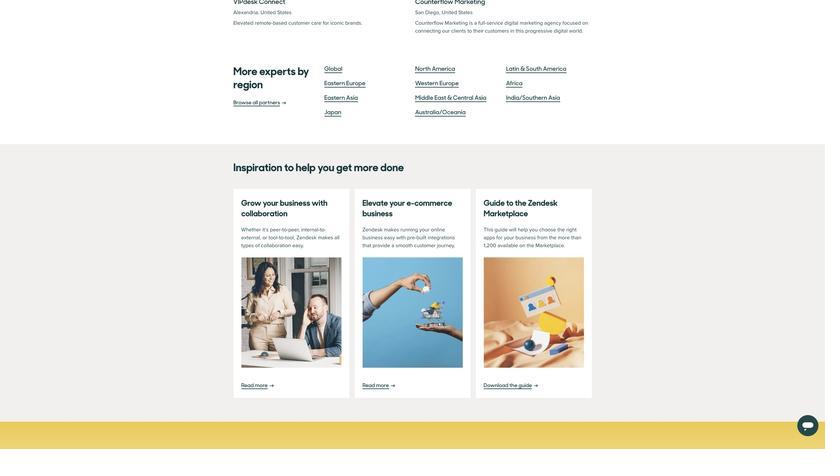 Task type: describe. For each thing, give the bounding box(es) containing it.
this guide will help you choose the right apps for your business from the more than 1,200 available on the marketplace.
[[484, 227, 581, 249]]

asia for india/southern asia
[[548, 93, 560, 102]]

counterflow marketing is a full-service digital marketing agency focused on connecting our clients to their customers in this progressive digital world.
[[415, 20, 588, 34]]

collaboration inside grow your business with collaboration
[[241, 207, 288, 219]]

australia/oceania
[[415, 108, 466, 116]]

san
[[415, 9, 424, 16]]

integrations
[[428, 235, 455, 241]]

2 america from the left
[[543, 64, 566, 73]]

get
[[336, 159, 352, 174]]

inspiration
[[233, 159, 282, 174]]

our
[[442, 28, 450, 34]]

india/southern asia link
[[506, 93, 560, 102]]

elevated
[[233, 20, 253, 26]]

western europe link
[[415, 78, 459, 88]]

more experts by region
[[233, 63, 309, 91]]

external,
[[241, 235, 261, 241]]

alexandria, united states
[[233, 9, 292, 16]]

india/southern asia
[[506, 93, 560, 102]]

read more link for collaboration
[[241, 381, 276, 390]]

elevate
[[363, 196, 388, 208]]

journey.
[[437, 243, 455, 249]]

middle east & central asia link
[[415, 93, 486, 102]]

the up marketplace. at the bottom right
[[549, 235, 557, 241]]

diego,
[[425, 9, 440, 16]]

inspiration to help you get more done
[[233, 159, 404, 174]]

north america
[[415, 64, 455, 73]]

read more for grow your business with collaboration
[[241, 382, 268, 389]]

whether
[[241, 227, 261, 233]]

1 horizontal spatial digital
[[554, 28, 568, 34]]

or
[[263, 235, 267, 241]]

australia/oceania link
[[415, 107, 466, 117]]

0 horizontal spatial for
[[323, 20, 329, 26]]

commerce
[[415, 196, 452, 208]]

makes inside zendesk makes running your online business easy with pre-built integrations that provide a smooth customer journey.
[[384, 227, 399, 233]]

for inside this guide will help you choose the right apps for your business from the more than 1,200 available on the marketplace.
[[496, 235, 503, 241]]

zendesk makes running your online business easy with pre-built integrations that provide a smooth customer journey.
[[363, 227, 455, 249]]

from
[[537, 235, 548, 241]]

world.
[[569, 28, 583, 34]]

middle
[[415, 93, 433, 102]]

types
[[241, 243, 254, 249]]

help inside this guide will help you choose the right apps for your business from the more than 1,200 available on the marketplace.
[[518, 227, 528, 233]]

zendesk inside zendesk makes running your online business easy with pre-built integrations that provide a smooth customer journey.
[[363, 227, 383, 233]]

done
[[380, 159, 404, 174]]

central
[[453, 93, 473, 102]]

region
[[233, 76, 263, 91]]

smooth
[[396, 243, 413, 249]]

eastern for eastern europe
[[324, 79, 345, 87]]

with inside grow your business with collaboration
[[312, 196, 328, 208]]

& inside latin & south america link
[[521, 64, 525, 73]]

than
[[571, 235, 581, 241]]

read more link for business
[[363, 381, 397, 390]]

business inside elevate your e-commerce business
[[363, 207, 393, 219]]

based
[[273, 20, 287, 26]]

browse
[[233, 99, 252, 106]]

the left right
[[558, 227, 565, 233]]

iconic
[[330, 20, 344, 26]]

business inside grow your business with collaboration
[[280, 196, 310, 208]]

1 america from the left
[[432, 64, 455, 73]]

connecting
[[415, 28, 441, 34]]

to for inspiration to help you get more done
[[284, 159, 294, 174]]

india/southern
[[506, 93, 547, 102]]

your inside this guide will help you choose the right apps for your business from the more than 1,200 available on the marketplace.
[[504, 235, 514, 241]]

global
[[324, 64, 342, 73]]

your inside grow your business with collaboration
[[263, 196, 279, 208]]

whether it's peer-to-peer, internal-to- external, or tool-to-tool, zendesk makes all types of collaboration easy.
[[241, 227, 340, 249]]

north america link
[[415, 64, 455, 73]]

this
[[516, 28, 524, 34]]

full-
[[478, 20, 487, 26]]

agency
[[544, 20, 561, 26]]

of
[[255, 243, 260, 249]]

middle east & central asia
[[415, 93, 486, 102]]

guide to the zendesk marketplace
[[484, 196, 558, 219]]

remote-
[[255, 20, 273, 26]]

brands.
[[345, 20, 362, 26]]

download
[[484, 382, 508, 389]]

2 united from the left
[[442, 9, 457, 16]]

1 horizontal spatial guide
[[519, 382, 532, 389]]

clients
[[451, 28, 466, 34]]

japan
[[324, 108, 341, 116]]

internal-
[[301, 227, 320, 233]]

a inside "counterflow marketing is a full-service digital marketing agency focused on connecting our clients to their customers in this progressive digital world."
[[474, 20, 477, 26]]

your inside elevate your e-commerce business
[[389, 196, 405, 208]]

your inside zendesk makes running your online business easy with pre-built integrations that provide a smooth customer journey.
[[419, 227, 430, 233]]

running
[[400, 227, 418, 233]]

that
[[363, 243, 371, 249]]

on inside this guide will help you choose the right apps for your business from the more than 1,200 available on the marketplace.
[[519, 243, 525, 249]]

you inside this guide will help you choose the right apps for your business from the more than 1,200 available on the marketplace.
[[529, 227, 538, 233]]

zendesk inside guide to the zendesk marketplace
[[528, 196, 558, 208]]

latin
[[506, 64, 519, 73]]

grow your business with collaboration
[[241, 196, 328, 219]]

e-
[[407, 196, 415, 208]]

latin & south america link
[[506, 64, 566, 73]]

all inside whether it's peer-to-peer, internal-to- external, or tool-to-tool, zendesk makes all types of collaboration easy.
[[334, 235, 340, 241]]

more
[[233, 63, 257, 78]]

on inside "counterflow marketing is a full-service digital marketing agency focused on connecting our clients to their customers in this progressive digital world."
[[582, 20, 588, 26]]

elevate your e-commerce business
[[363, 196, 452, 219]]

their
[[473, 28, 484, 34]]

western europe
[[415, 79, 459, 87]]

business inside zendesk makes running your online business easy with pre-built integrations that provide a smooth customer journey.
[[363, 235, 383, 241]]

marketplace.
[[536, 243, 565, 249]]

more inside this guide will help you choose the right apps for your business from the more than 1,200 available on the marketplace.
[[558, 235, 570, 241]]

download the guide
[[484, 382, 532, 389]]

will
[[509, 227, 517, 233]]

business inside this guide will help you choose the right apps for your business from the more than 1,200 available on the marketplace.
[[516, 235, 536, 241]]

marketing
[[520, 20, 543, 26]]



Task type: vqa. For each thing, say whether or not it's contained in the screenshot.
we
no



Task type: locate. For each thing, give the bounding box(es) containing it.
2 asia from the left
[[475, 93, 486, 102]]

0 horizontal spatial read more
[[241, 382, 268, 389]]

1 horizontal spatial help
[[518, 227, 528, 233]]

2 eastern from the top
[[324, 93, 345, 102]]

san diego, united states
[[415, 9, 473, 16]]

0 horizontal spatial digital
[[505, 20, 519, 26]]

2 horizontal spatial asia
[[548, 93, 560, 102]]

pre-
[[407, 235, 417, 241]]

read
[[241, 382, 254, 389], [363, 382, 375, 389]]

your left e-
[[389, 196, 405, 208]]

0 vertical spatial you
[[318, 159, 334, 174]]

0 horizontal spatial to
[[284, 159, 294, 174]]

1 horizontal spatial zendesk
[[363, 227, 383, 233]]

to right 'guide'
[[506, 196, 514, 208]]

0 vertical spatial with
[[312, 196, 328, 208]]

zendesk inside whether it's peer-to-peer, internal-to- external, or tool-to-tool, zendesk makes all types of collaboration easy.
[[296, 235, 317, 241]]

online
[[431, 227, 445, 233]]

the right 'guide'
[[515, 196, 527, 208]]

a
[[474, 20, 477, 26], [392, 243, 394, 249]]

1 horizontal spatial united
[[442, 9, 457, 16]]

america right south
[[543, 64, 566, 73]]

0 vertical spatial makes
[[384, 227, 399, 233]]

progressive
[[525, 28, 552, 34]]

0 horizontal spatial united
[[261, 9, 276, 16]]

right
[[566, 227, 577, 233]]

browse all partners
[[233, 99, 280, 106]]

states up 'based'
[[277, 9, 292, 16]]

0 vertical spatial all
[[253, 99, 258, 106]]

customers
[[485, 28, 509, 34]]

0 vertical spatial digital
[[505, 20, 519, 26]]

0 horizontal spatial guide
[[495, 227, 508, 233]]

1 vertical spatial &
[[447, 93, 452, 102]]

business up peer,
[[280, 196, 310, 208]]

0 vertical spatial collaboration
[[241, 207, 288, 219]]

1 horizontal spatial america
[[543, 64, 566, 73]]

guide right download
[[519, 382, 532, 389]]

a inside zendesk makes running your online business easy with pre-built integrations that provide a smooth customer journey.
[[392, 243, 394, 249]]

customer inside zendesk makes running your online business easy with pre-built integrations that provide a smooth customer journey.
[[414, 243, 436, 249]]

1 horizontal spatial on
[[582, 20, 588, 26]]

2 states from the left
[[458, 9, 473, 16]]

on up world.
[[582, 20, 588, 26]]

care
[[311, 20, 321, 26]]

grow
[[241, 196, 261, 208]]

europe up middle east & central asia
[[440, 79, 459, 87]]

&
[[521, 64, 525, 73], [447, 93, 452, 102]]

1 horizontal spatial customer
[[414, 243, 436, 249]]

eastern up japan
[[324, 93, 345, 102]]

0 vertical spatial on
[[582, 20, 588, 26]]

customer left care
[[288, 20, 310, 26]]

read more link
[[241, 381, 276, 390], [363, 381, 397, 390]]

1 horizontal spatial a
[[474, 20, 477, 26]]

the left marketplace. at the bottom right
[[527, 243, 534, 249]]

0 horizontal spatial you
[[318, 159, 334, 174]]

marketing
[[445, 20, 468, 26]]

more
[[354, 159, 378, 174], [558, 235, 570, 241], [255, 382, 268, 389], [376, 382, 389, 389]]

0 horizontal spatial customer
[[288, 20, 310, 26]]

with
[[312, 196, 328, 208], [396, 235, 406, 241]]

this
[[484, 227, 493, 233]]

your up available
[[504, 235, 514, 241]]

experts
[[259, 63, 296, 78]]

europe for eastern europe
[[346, 79, 366, 87]]

& inside middle east & central asia link
[[447, 93, 452, 102]]

customer down built
[[414, 243, 436, 249]]

0 vertical spatial eastern
[[324, 79, 345, 87]]

east
[[434, 93, 446, 102]]

easy
[[384, 235, 395, 241]]

collaboration down tool-
[[261, 243, 291, 249]]

1 eastern from the top
[[324, 79, 345, 87]]

to- down 'peer-'
[[279, 235, 285, 241]]

europe inside eastern europe link
[[346, 79, 366, 87]]

digital up in
[[505, 20, 519, 26]]

guide left will
[[495, 227, 508, 233]]

1 horizontal spatial to
[[467, 28, 472, 34]]

2 vertical spatial to
[[506, 196, 514, 208]]

0 horizontal spatial makes
[[318, 235, 333, 241]]

1 horizontal spatial &
[[521, 64, 525, 73]]

japan link
[[324, 107, 341, 117]]

eastern europe
[[324, 79, 366, 87]]

2 read from the left
[[363, 382, 375, 389]]

to- up tool,
[[282, 227, 288, 233]]

1 horizontal spatial read
[[363, 382, 375, 389]]

makes
[[384, 227, 399, 233], [318, 235, 333, 241]]

3 asia from the left
[[548, 93, 560, 102]]

0 horizontal spatial zendesk
[[296, 235, 317, 241]]

& right latin
[[521, 64, 525, 73]]

1 horizontal spatial makes
[[384, 227, 399, 233]]

1 horizontal spatial states
[[458, 9, 473, 16]]

1 horizontal spatial europe
[[440, 79, 459, 87]]

1 vertical spatial collaboration
[[261, 243, 291, 249]]

in
[[510, 28, 515, 34]]

download the guide link
[[484, 381, 540, 390]]

to inside guide to the zendesk marketplace
[[506, 196, 514, 208]]

1 horizontal spatial read more link
[[363, 381, 397, 390]]

you
[[318, 159, 334, 174], [529, 227, 538, 233]]

is
[[469, 20, 473, 26]]

1 horizontal spatial read more
[[363, 382, 389, 389]]

0 horizontal spatial states
[[277, 9, 292, 16]]

makes inside whether it's peer-to-peer, internal-to- external, or tool-to-tool, zendesk makes all types of collaboration easy.
[[318, 235, 333, 241]]

0 vertical spatial zendesk
[[528, 196, 558, 208]]

available
[[498, 243, 518, 249]]

counterflow
[[415, 20, 443, 26]]

states up is
[[458, 9, 473, 16]]

your right 'grow'
[[263, 196, 279, 208]]

1 vertical spatial makes
[[318, 235, 333, 241]]

eastern asia
[[324, 93, 358, 102]]

tool-
[[269, 235, 279, 241]]

zendesk down internal- at the left bottom of page
[[296, 235, 317, 241]]

0 vertical spatial guide
[[495, 227, 508, 233]]

apps
[[484, 235, 495, 241]]

eastern down global link
[[324, 79, 345, 87]]

1 horizontal spatial with
[[396, 235, 406, 241]]

1 horizontal spatial you
[[529, 227, 538, 233]]

peer,
[[288, 227, 300, 233]]

a right is
[[474, 20, 477, 26]]

1 europe from the left
[[346, 79, 366, 87]]

& right the east
[[447, 93, 452, 102]]

0 vertical spatial customer
[[288, 20, 310, 26]]

to down is
[[467, 28, 472, 34]]

europe
[[346, 79, 366, 87], [440, 79, 459, 87]]

asia for eastern asia
[[346, 93, 358, 102]]

0 vertical spatial to
[[467, 28, 472, 34]]

1 vertical spatial all
[[334, 235, 340, 241]]

read more for elevate your e-commerce business
[[363, 382, 389, 389]]

elevated remote-based customer care for iconic brands.
[[233, 20, 362, 26]]

0 vertical spatial &
[[521, 64, 525, 73]]

africa
[[506, 79, 523, 87]]

1 vertical spatial for
[[496, 235, 503, 241]]

united up marketing
[[442, 9, 457, 16]]

digital
[[505, 20, 519, 26], [554, 28, 568, 34]]

0 horizontal spatial &
[[447, 93, 452, 102]]

your
[[263, 196, 279, 208], [389, 196, 405, 208], [419, 227, 430, 233], [504, 235, 514, 241]]

peer-
[[270, 227, 282, 233]]

0 vertical spatial help
[[296, 159, 316, 174]]

help
[[296, 159, 316, 174], [518, 227, 528, 233]]

1 vertical spatial a
[[392, 243, 394, 249]]

to right inspiration
[[284, 159, 294, 174]]

choose
[[539, 227, 556, 233]]

eastern for eastern asia
[[324, 93, 345, 102]]

0 horizontal spatial all
[[253, 99, 258, 106]]

2 horizontal spatial to
[[506, 196, 514, 208]]

america up western europe
[[432, 64, 455, 73]]

all inside browse all partners link
[[253, 99, 258, 106]]

by
[[298, 63, 309, 78]]

collaboration inside whether it's peer-to-peer, internal-to- external, or tool-to-tool, zendesk makes all types of collaboration easy.
[[261, 243, 291, 249]]

a down easy
[[392, 243, 394, 249]]

you up from
[[529, 227, 538, 233]]

to for guide to the zendesk marketplace
[[506, 196, 514, 208]]

to- right peer,
[[320, 227, 326, 233]]

1 vertical spatial digital
[[554, 28, 568, 34]]

for right the apps
[[496, 235, 503, 241]]

0 vertical spatial for
[[323, 20, 329, 26]]

makes down internal- at the left bottom of page
[[318, 235, 333, 241]]

eastern europe link
[[324, 78, 366, 88]]

0 horizontal spatial on
[[519, 243, 525, 249]]

global link
[[324, 64, 342, 73]]

western
[[415, 79, 438, 87]]

0 horizontal spatial asia
[[346, 93, 358, 102]]

built
[[417, 235, 426, 241]]

on right available
[[519, 243, 525, 249]]

the right download
[[510, 382, 518, 389]]

with inside zendesk makes running your online business easy with pre-built integrations that provide a smooth customer journey.
[[396, 235, 406, 241]]

it's
[[262, 227, 269, 233]]

to-
[[282, 227, 288, 233], [320, 227, 326, 233], [279, 235, 285, 241]]

2 europe from the left
[[440, 79, 459, 87]]

europe up "eastern asia"
[[346, 79, 366, 87]]

0 horizontal spatial with
[[312, 196, 328, 208]]

1 united from the left
[[261, 9, 276, 16]]

1 vertical spatial zendesk
[[363, 227, 383, 233]]

0 horizontal spatial a
[[392, 243, 394, 249]]

makes up easy
[[384, 227, 399, 233]]

your up built
[[419, 227, 430, 233]]

business down will
[[516, 235, 536, 241]]

zendesk up choose
[[528, 196, 558, 208]]

2 read more from the left
[[363, 382, 389, 389]]

for
[[323, 20, 329, 26], [496, 235, 503, 241]]

1 read more from the left
[[241, 382, 268, 389]]

0 horizontal spatial america
[[432, 64, 455, 73]]

united up remote-
[[261, 9, 276, 16]]

digital down agency
[[554, 28, 568, 34]]

2 vertical spatial zendesk
[[296, 235, 317, 241]]

with up smooth
[[396, 235, 406, 241]]

europe for western europe
[[440, 79, 459, 87]]

1 horizontal spatial for
[[496, 235, 503, 241]]

1 vertical spatial on
[[519, 243, 525, 249]]

asia right india/southern
[[548, 93, 560, 102]]

south
[[526, 64, 542, 73]]

1 vertical spatial to
[[284, 159, 294, 174]]

read for grow your business with collaboration
[[241, 382, 254, 389]]

0 horizontal spatial europe
[[346, 79, 366, 87]]

2 horizontal spatial zendesk
[[528, 196, 558, 208]]

1 vertical spatial you
[[529, 227, 538, 233]]

0 horizontal spatial read more link
[[241, 381, 276, 390]]

alexandria,
[[233, 9, 259, 16]]

customer
[[288, 20, 310, 26], [414, 243, 436, 249]]

read for elevate your e-commerce business
[[363, 382, 375, 389]]

for right care
[[323, 20, 329, 26]]

browse all partners link
[[233, 98, 319, 107]]

1 read more link from the left
[[241, 381, 276, 390]]

1 states from the left
[[277, 9, 292, 16]]

1,200
[[484, 243, 496, 249]]

1 vertical spatial eastern
[[324, 93, 345, 102]]

easy.
[[292, 243, 304, 249]]

1 vertical spatial customer
[[414, 243, 436, 249]]

business up the that in the left bottom of the page
[[363, 235, 383, 241]]

collaboration
[[241, 207, 288, 219], [261, 243, 291, 249]]

to inside "counterflow marketing is a full-service digital marketing agency focused on connecting our clients to their customers in this progressive digital world."
[[467, 28, 472, 34]]

asia down eastern europe link
[[346, 93, 358, 102]]

north
[[415, 64, 431, 73]]

you left the get
[[318, 159, 334, 174]]

0 horizontal spatial read
[[241, 382, 254, 389]]

2 read more link from the left
[[363, 381, 397, 390]]

1 horizontal spatial all
[[334, 235, 340, 241]]

with up internal- at the left bottom of page
[[312, 196, 328, 208]]

0 horizontal spatial help
[[296, 159, 316, 174]]

1 asia from the left
[[346, 93, 358, 102]]

1 vertical spatial help
[[518, 227, 528, 233]]

1 horizontal spatial asia
[[475, 93, 486, 102]]

to
[[467, 28, 472, 34], [284, 159, 294, 174], [506, 196, 514, 208]]

0 vertical spatial a
[[474, 20, 477, 26]]

asia right central
[[475, 93, 486, 102]]

marketplace
[[484, 207, 528, 219]]

1 vertical spatial guide
[[519, 382, 532, 389]]

africa link
[[506, 78, 523, 88]]

1 vertical spatial with
[[396, 235, 406, 241]]

focused
[[563, 20, 581, 26]]

the inside guide to the zendesk marketplace
[[515, 196, 527, 208]]

collaboration up it's
[[241, 207, 288, 219]]

zendesk up the that in the left bottom of the page
[[363, 227, 383, 233]]

guide
[[495, 227, 508, 233], [519, 382, 532, 389]]

1 read from the left
[[241, 382, 254, 389]]

europe inside western europe 'link'
[[440, 79, 459, 87]]

business up easy
[[363, 207, 393, 219]]

guide inside this guide will help you choose the right apps for your business from the more than 1,200 available on the marketplace.
[[495, 227, 508, 233]]



